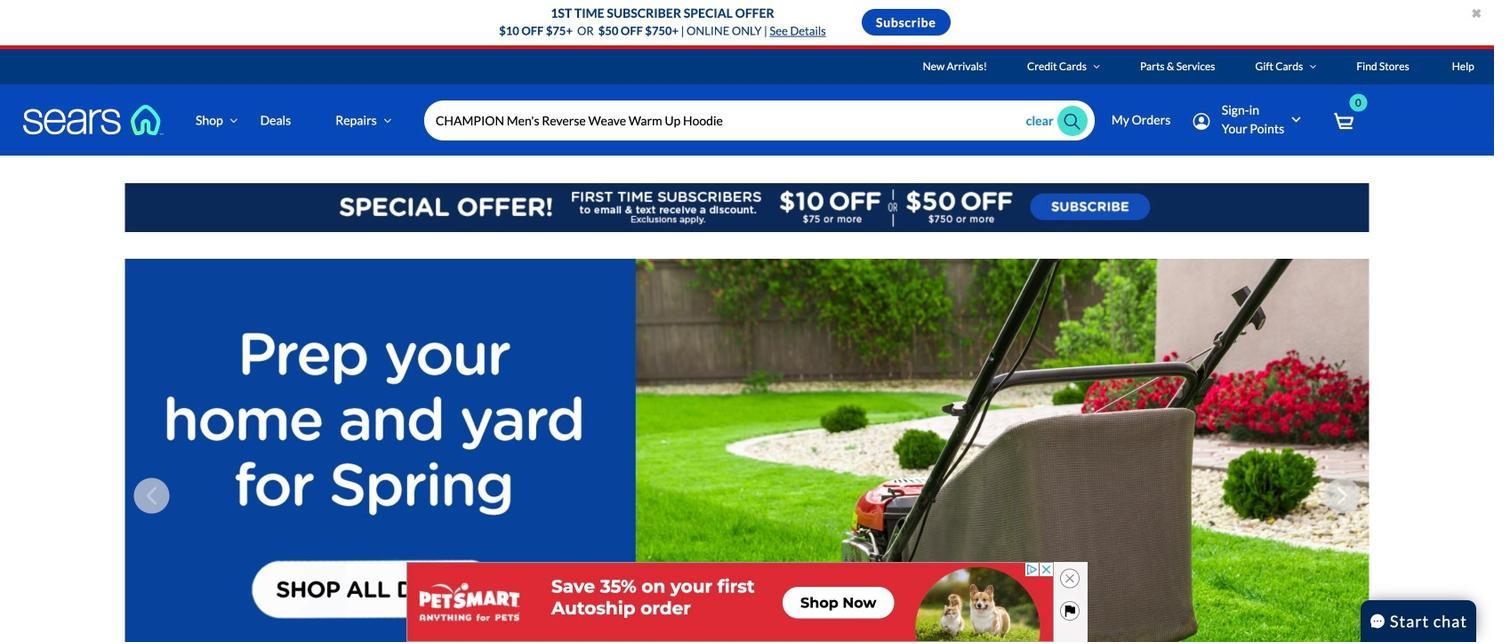 Task type: vqa. For each thing, say whether or not it's contained in the screenshot.
'Checkbox'
no



Task type: describe. For each thing, give the bounding box(es) containing it.
1 horizontal spatial angle down image
[[1094, 61, 1101, 72]]

advertisement element
[[407, 562, 1054, 642]]

view cart image
[[1334, 112, 1355, 131]]



Task type: locate. For each thing, give the bounding box(es) containing it.
1 horizontal spatial angle down image
[[1310, 61, 1317, 72]]

angle down image
[[1310, 61, 1317, 72], [384, 114, 392, 127]]

0 horizontal spatial angle down image
[[384, 114, 392, 127]]

0 vertical spatial angle down image
[[1094, 61, 1101, 72]]

home image
[[22, 104, 165, 136]]

1 vertical spatial angle down image
[[384, 114, 392, 127]]

banner
[[0, 49, 1495, 182]]

1 vertical spatial angle down image
[[230, 114, 238, 127]]

Search text field
[[424, 101, 1095, 141]]

0 horizontal spatial angle down image
[[230, 114, 238, 127]]

0 vertical spatial angle down image
[[1310, 61, 1317, 72]]

settings image
[[1194, 113, 1211, 130]]

angle down image
[[1094, 61, 1101, 72], [230, 114, 238, 127]]



